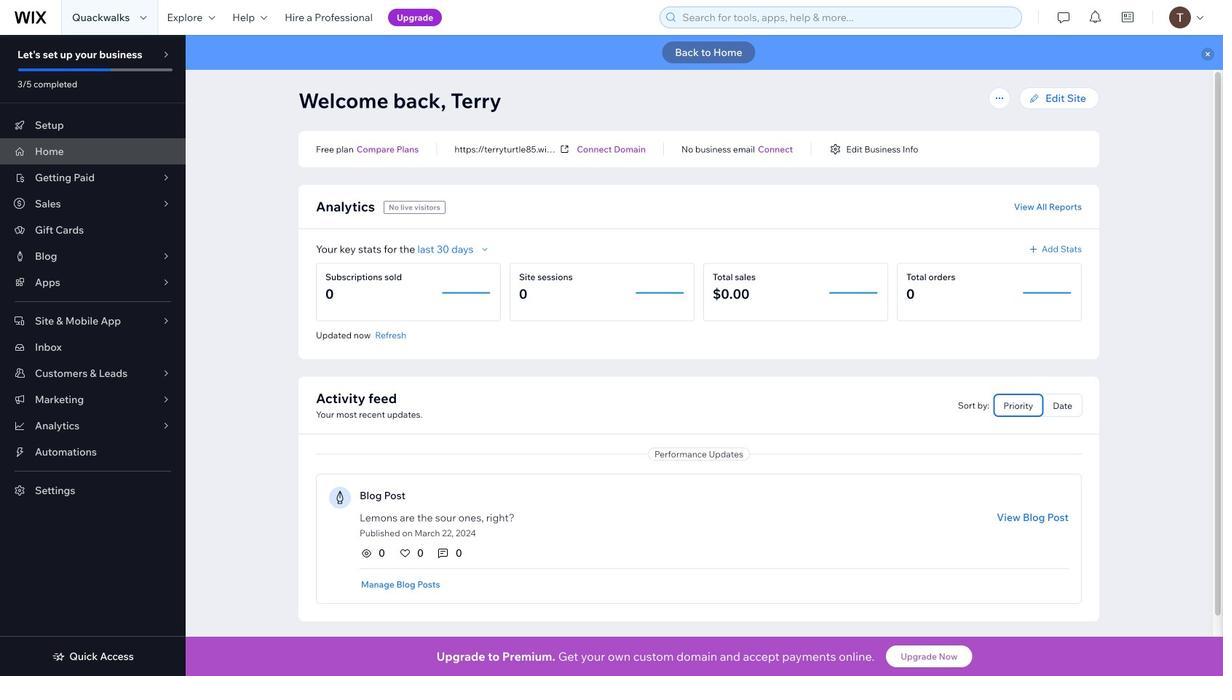 Task type: vqa. For each thing, say whether or not it's contained in the screenshot.
the bottommost the 'info'
no



Task type: locate. For each thing, give the bounding box(es) containing it.
sidebar element
[[0, 35, 186, 677]]

alert
[[186, 35, 1224, 70]]

Search for tools, apps, help & more... field
[[678, 7, 1018, 28]]



